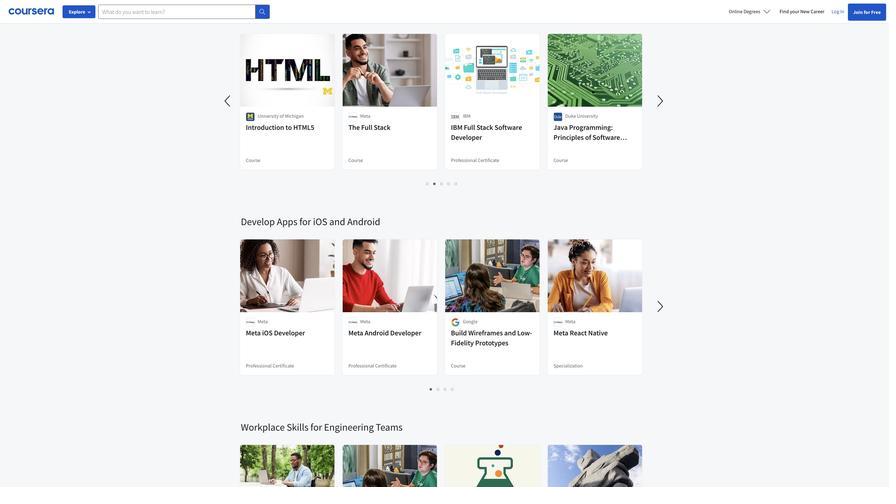 Task type: locate. For each thing, give the bounding box(es) containing it.
1 horizontal spatial meta image
[[349, 113, 357, 122]]

of
[[280, 113, 284, 119], [585, 133, 591, 142]]

1 button inside develop apps for ios and android carousel element
[[428, 386, 435, 394]]

0 vertical spatial 2
[[433, 181, 436, 187]]

of down 'programming:'
[[585, 133, 591, 142]]

ibm full stack software developer
[[451, 123, 522, 142]]

1 horizontal spatial 3
[[444, 386, 447, 393]]

teams
[[376, 421, 403, 434]]

3 inside the 'fullstack web development carousel' element
[[441, 181, 443, 187]]

professional inside the 'fullstack web development carousel' element
[[451, 157, 477, 164]]

software
[[495, 123, 522, 132], [593, 133, 620, 142]]

for
[[864, 9, 870, 15], [299, 216, 311, 228], [311, 421, 322, 434]]

certificate inside the 'fullstack web development carousel' element
[[478, 157, 499, 164]]

1 for '4' button for list inside the develop apps for ios and android carousel element
[[430, 386, 433, 393]]

principles
[[554, 133, 584, 142]]

hypothesis-driven development course by university of virginia, image
[[445, 446, 540, 488]]

meta image up meta react native in the right bottom of the page
[[554, 318, 563, 327]]

wireframes
[[468, 329, 503, 338]]

1 inside develop apps for ios and android carousel element
[[430, 386, 433, 393]]

0 horizontal spatial software
[[495, 123, 522, 132]]

1 list from the top
[[241, 180, 643, 188]]

0 horizontal spatial meta image
[[246, 318, 255, 327]]

ibm inside ibm full stack software developer
[[451, 123, 463, 132]]

stack for the
[[374, 123, 391, 132]]

full
[[361, 123, 373, 132], [464, 123, 475, 132]]

meta react native
[[554, 329, 608, 338]]

stack inside ibm full stack software developer
[[477, 123, 493, 132]]

ibm for ibm full stack software developer
[[451, 123, 463, 132]]

and
[[329, 216, 345, 228], [504, 329, 516, 338]]

course for the full stack
[[349, 157, 363, 164]]

0 horizontal spatial 4
[[448, 181, 451, 187]]

for right skills
[[311, 421, 322, 434]]

1 full from the left
[[361, 123, 373, 132]]

0 horizontal spatial university
[[258, 113, 279, 119]]

for inside develop apps for ios and android carousel element
[[299, 216, 311, 228]]

course down design
[[554, 157, 568, 164]]

stack
[[374, 123, 391, 132], [477, 123, 493, 132]]

2 inside the 'fullstack web development carousel' element
[[433, 181, 436, 187]]

1 horizontal spatial 2
[[437, 386, 440, 393]]

1 vertical spatial 4 button
[[449, 386, 456, 394]]

join for free link
[[848, 4, 886, 21]]

1 horizontal spatial of
[[585, 133, 591, 142]]

1 horizontal spatial certificate
[[375, 363, 397, 370]]

university of michigan image
[[246, 113, 255, 122]]

professional certificate up 5
[[451, 157, 499, 164]]

android
[[347, 216, 380, 228], [365, 329, 389, 338]]

0 horizontal spatial developer
[[274, 329, 305, 338]]

1 vertical spatial and
[[504, 329, 516, 338]]

3 inside develop apps for ios and android carousel element
[[444, 386, 447, 393]]

1 vertical spatial 1
[[430, 386, 433, 393]]

1 vertical spatial 1 button
[[428, 386, 435, 394]]

0 vertical spatial 1
[[426, 181, 429, 187]]

fidelity
[[451, 339, 474, 348]]

0 horizontal spatial ios
[[262, 329, 273, 338]]

university up 'programming:'
[[577, 113, 598, 119]]

0 vertical spatial 4 button
[[446, 180, 453, 188]]

professional certificate down "meta ios developer"
[[246, 363, 294, 370]]

and inside build wireframes and low- fidelity prototypes
[[504, 329, 516, 338]]

4 for '4' button for list inside the develop apps for ios and android carousel element
[[451, 386, 454, 393]]

ibm down ibm icon
[[451, 123, 463, 132]]

of up introduction to html5
[[280, 113, 284, 119]]

2 horizontal spatial professional
[[451, 157, 477, 164]]

software inside java programming: principles of software design
[[593, 133, 620, 142]]

0 horizontal spatial professional certificate
[[246, 363, 294, 370]]

1 horizontal spatial stack
[[477, 123, 493, 132]]

1 vertical spatial for
[[299, 216, 311, 228]]

professional certificate inside the 'fullstack web development carousel' element
[[451, 157, 499, 164]]

1 button for 2 button for list inside the the 'fullstack web development carousel' element '4' button
[[424, 180, 431, 188]]

professional
[[451, 157, 477, 164], [246, 363, 272, 370], [349, 363, 374, 370]]

1 horizontal spatial and
[[504, 329, 516, 338]]

university of michigan
[[258, 113, 304, 119]]

2
[[433, 181, 436, 187], [437, 386, 440, 393]]

course down the
[[349, 157, 363, 164]]

find
[[780, 8, 789, 15]]

career
[[811, 8, 825, 15]]

2 list from the top
[[241, 386, 643, 394]]

list
[[241, 180, 643, 188], [241, 386, 643, 394]]

certificate
[[478, 157, 499, 164], [273, 363, 294, 370], [375, 363, 397, 370]]

1 horizontal spatial software
[[593, 133, 620, 142]]

0 horizontal spatial 3
[[441, 181, 443, 187]]

professional certificate down meta android developer
[[349, 363, 397, 370]]

0 vertical spatial for
[[864, 9, 870, 15]]

1 vertical spatial 2 button
[[435, 386, 442, 394]]

1 horizontal spatial university
[[577, 113, 598, 119]]

2 horizontal spatial certificate
[[478, 157, 499, 164]]

0 vertical spatial 3 button
[[438, 180, 446, 188]]

introduction to software product management course by university of alberta, image
[[548, 446, 643, 488]]

workplace
[[241, 421, 285, 434]]

0 horizontal spatial certificate
[[273, 363, 294, 370]]

1 button inside the 'fullstack web development carousel' element
[[424, 180, 431, 188]]

design
[[554, 143, 574, 152]]

0 horizontal spatial professional
[[246, 363, 272, 370]]

0 vertical spatial 1 button
[[424, 180, 431, 188]]

0 vertical spatial software
[[495, 123, 522, 132]]

1
[[426, 181, 429, 187], [430, 386, 433, 393]]

for right "join"
[[864, 9, 870, 15]]

next slide image
[[652, 93, 669, 110]]

course down fidelity
[[451, 363, 466, 370]]

agile project management course by google, image
[[343, 446, 438, 488]]

join
[[853, 9, 863, 15]]

next slide image
[[652, 298, 669, 316]]

0 horizontal spatial and
[[329, 216, 345, 228]]

3 button for 2 button for list inside the the 'fullstack web development carousel' element '4' button
[[438, 180, 446, 188]]

1 horizontal spatial ibm
[[463, 113, 471, 119]]

ios
[[313, 216, 327, 228], [262, 329, 273, 338]]

4 button
[[446, 180, 453, 188], [449, 386, 456, 394]]

1 vertical spatial of
[[585, 133, 591, 142]]

meta image for meta ios developer
[[246, 318, 255, 327]]

1 button for '4' button for list inside the develop apps for ios and android carousel element's 2 button
[[428, 386, 435, 394]]

1 vertical spatial 4
[[451, 386, 454, 393]]

1 vertical spatial ibm
[[451, 123, 463, 132]]

meta image up "meta ios developer"
[[246, 318, 255, 327]]

1 vertical spatial 3 button
[[442, 386, 449, 394]]

full inside ibm full stack software developer
[[464, 123, 475, 132]]

0 vertical spatial 3
[[441, 181, 443, 187]]

1 horizontal spatial 1
[[430, 386, 433, 393]]

for inside workplace skills for engineering teams carousel element
[[311, 421, 322, 434]]

0 vertical spatial list
[[241, 180, 643, 188]]

course
[[246, 157, 261, 164], [349, 157, 363, 164], [554, 157, 568, 164], [451, 363, 466, 370]]

meta image
[[349, 113, 357, 122], [246, 318, 255, 327], [554, 318, 563, 327]]

3 button
[[438, 180, 446, 188], [442, 386, 449, 394]]

university up the introduction
[[258, 113, 279, 119]]

professional certificate for android
[[349, 363, 397, 370]]

the
[[349, 123, 360, 132]]

0 horizontal spatial full
[[361, 123, 373, 132]]

development
[[300, 10, 356, 23]]

1 horizontal spatial full
[[464, 123, 475, 132]]

0 horizontal spatial 2
[[433, 181, 436, 187]]

0 vertical spatial ios
[[313, 216, 327, 228]]

2 vertical spatial for
[[311, 421, 322, 434]]

in
[[840, 8, 845, 15]]

2 stack from the left
[[477, 123, 493, 132]]

find your new career
[[780, 8, 825, 15]]

2 horizontal spatial professional certificate
[[451, 157, 499, 164]]

2 for 2 button for list inside the the 'fullstack web development carousel' element '4' button
[[433, 181, 436, 187]]

introduction
[[246, 123, 284, 132]]

develop
[[241, 216, 275, 228]]

3 button inside develop apps for ios and android carousel element
[[442, 386, 449, 394]]

1 horizontal spatial 4
[[451, 386, 454, 393]]

1 button
[[424, 180, 431, 188], [428, 386, 435, 394]]

0 vertical spatial of
[[280, 113, 284, 119]]

1 horizontal spatial ios
[[313, 216, 327, 228]]

4 inside the 'fullstack web development carousel' element
[[448, 181, 451, 187]]

What do you want to learn? text field
[[98, 4, 256, 19]]

professional certificate for full
[[451, 157, 499, 164]]

1 vertical spatial list
[[241, 386, 643, 394]]

ibm right ibm icon
[[463, 113, 471, 119]]

university
[[258, 113, 279, 119], [577, 113, 598, 119]]

workplace skills for engineering teams carousel element
[[237, 400, 889, 488]]

1 stack from the left
[[374, 123, 391, 132]]

0 vertical spatial ibm
[[463, 113, 471, 119]]

0 horizontal spatial of
[[280, 113, 284, 119]]

certificate down ibm full stack software developer
[[478, 157, 499, 164]]

certificate down meta android developer
[[375, 363, 397, 370]]

1 university from the left
[[258, 113, 279, 119]]

None search field
[[98, 4, 270, 19]]

1 vertical spatial 3
[[444, 386, 447, 393]]

0 horizontal spatial ibm
[[451, 123, 463, 132]]

1 vertical spatial software
[[593, 133, 620, 142]]

michigan
[[285, 113, 304, 119]]

4 inside develop apps for ios and android carousel element
[[451, 386, 454, 393]]

developer for meta android developer
[[390, 329, 421, 338]]

1 horizontal spatial professional certificate
[[349, 363, 397, 370]]

3 for list inside the the 'fullstack web development carousel' element '4' button
[[441, 181, 443, 187]]

1 vertical spatial 2
[[437, 386, 440, 393]]

1 horizontal spatial professional
[[349, 363, 374, 370]]

3 for '4' button for list inside the develop apps for ios and android carousel element
[[444, 386, 447, 393]]

skills
[[287, 421, 309, 434]]

2 horizontal spatial developer
[[451, 133, 482, 142]]

1 horizontal spatial developer
[[390, 329, 421, 338]]

3 button for '4' button for list inside the develop apps for ios and android carousel element's 2 button
[[442, 386, 449, 394]]

for right apps at the left top of page
[[299, 216, 311, 228]]

0 horizontal spatial 1
[[426, 181, 429, 187]]

certificate for full
[[478, 157, 499, 164]]

list inside the 'fullstack web development carousel' element
[[241, 180, 643, 188]]

4
[[448, 181, 451, 187], [451, 386, 454, 393]]

1 inside the 'fullstack web development carousel' element
[[426, 181, 429, 187]]

coursera image
[[9, 6, 54, 17]]

certificate down "meta ios developer"
[[273, 363, 294, 370]]

course for java programming: principles of software design
[[554, 157, 568, 164]]

2 for '4' button for list inside the develop apps for ios and android carousel element's 2 button
[[437, 386, 440, 393]]

course down the introduction
[[246, 157, 261, 164]]

professional certificate
[[451, 157, 499, 164], [246, 363, 294, 370], [349, 363, 397, 370]]

meta image up the
[[349, 113, 357, 122]]

free
[[871, 9, 881, 15]]

native
[[588, 329, 608, 338]]

0 horizontal spatial stack
[[374, 123, 391, 132]]

0 vertical spatial 2 button
[[431, 180, 438, 188]]

0 vertical spatial 4
[[448, 181, 451, 187]]

meta
[[360, 113, 370, 119], [258, 319, 268, 325], [360, 319, 370, 325], [565, 319, 576, 325], [246, 329, 261, 338], [349, 329, 363, 338], [554, 329, 569, 338]]

2 button
[[431, 180, 438, 188], [435, 386, 442, 394]]

3
[[441, 181, 443, 187], [444, 386, 447, 393]]

ibm
[[463, 113, 471, 119], [451, 123, 463, 132]]

developer for meta ios developer
[[274, 329, 305, 338]]

develop apps for ios and android
[[241, 216, 380, 228]]

2 full from the left
[[464, 123, 475, 132]]

professional for full
[[451, 157, 477, 164]]

developer
[[451, 133, 482, 142], [274, 329, 305, 338], [390, 329, 421, 338]]

course inside develop apps for ios and android carousel element
[[451, 363, 466, 370]]

the full stack
[[349, 123, 391, 132]]

2 horizontal spatial meta image
[[554, 318, 563, 327]]

2 inside develop apps for ios and android carousel element
[[437, 386, 440, 393]]

meta inside the 'fullstack web development carousel' element
[[360, 113, 370, 119]]

fullstack web development carousel element
[[219, 0, 669, 194]]



Task type: vqa. For each thing, say whether or not it's contained in the screenshot.


Task type: describe. For each thing, give the bounding box(es) containing it.
meta image
[[349, 318, 357, 327]]

2 button for list inside the the 'fullstack web development carousel' element '4' button
[[431, 180, 438, 188]]

0 vertical spatial and
[[329, 216, 345, 228]]

your
[[790, 8, 800, 15]]

explore
[[69, 9, 85, 15]]

1 for list inside the the 'fullstack web development carousel' element '4' button
[[426, 181, 429, 187]]

html5
[[293, 123, 314, 132]]

for for develop apps for ios and android
[[299, 216, 311, 228]]

fullstack
[[241, 10, 278, 23]]

meta ios developer
[[246, 329, 305, 338]]

apps
[[277, 216, 298, 228]]

software inside ibm full stack software developer
[[495, 123, 522, 132]]

react
[[570, 329, 587, 338]]

professional for android
[[349, 363, 374, 370]]

build wireframes and low- fidelity prototypes
[[451, 329, 532, 348]]

meta image for the full stack
[[349, 113, 357, 122]]

ibm image
[[451, 113, 460, 122]]

developer inside ibm full stack software developer
[[451, 133, 482, 142]]

explore button
[[63, 5, 95, 18]]

meta image for meta react native
[[554, 318, 563, 327]]

ibm for ibm
[[463, 113, 471, 119]]

join for free
[[853, 9, 881, 15]]

new
[[801, 8, 810, 15]]

course for build wireframes and low- fidelity prototypes
[[451, 363, 466, 370]]

previous slide image
[[219, 93, 237, 110]]

develop apps for ios and android carousel element
[[237, 194, 889, 400]]

4 button for list inside the develop apps for ios and android carousel element
[[449, 386, 456, 394]]

log
[[832, 8, 839, 15]]

low-
[[517, 329, 532, 338]]

duke university
[[565, 113, 598, 119]]

stack for ibm
[[477, 123, 493, 132]]

build
[[451, 329, 467, 338]]

duke university image
[[554, 113, 563, 122]]

degrees
[[744, 8, 761, 15]]

4 button for list inside the the 'fullstack web development carousel' element
[[446, 180, 453, 188]]

prototypes
[[475, 339, 509, 348]]

fullstack web development
[[241, 10, 356, 23]]

java programming: principles of software design
[[554, 123, 620, 152]]

full for the
[[361, 123, 373, 132]]

certificate for android
[[375, 363, 397, 370]]

4 for list inside the the 'fullstack web development carousel' element '4' button
[[448, 181, 451, 187]]

full for ibm
[[464, 123, 475, 132]]

1 vertical spatial ios
[[262, 329, 273, 338]]

online
[[729, 8, 743, 15]]

5 button
[[453, 180, 460, 188]]

duke
[[565, 113, 576, 119]]

log in
[[832, 8, 845, 15]]

web
[[280, 10, 298, 23]]

0 vertical spatial android
[[347, 216, 380, 228]]

2 button for '4' button for list inside the develop apps for ios and android carousel element
[[435, 386, 442, 394]]

java
[[554, 123, 568, 132]]

5
[[455, 181, 458, 187]]

coding interview preparation course by meta, image
[[240, 446, 335, 488]]

certificate for ios
[[273, 363, 294, 370]]

professional for ios
[[246, 363, 272, 370]]

professional certificate for ios
[[246, 363, 294, 370]]

for inside join for free link
[[864, 9, 870, 15]]

google
[[463, 319, 478, 325]]

online degrees
[[729, 8, 761, 15]]

of inside java programming: principles of software design
[[585, 133, 591, 142]]

online degrees button
[[723, 4, 776, 19]]

to
[[286, 123, 292, 132]]

list inside develop apps for ios and android carousel element
[[241, 386, 643, 394]]

course for introduction to html5
[[246, 157, 261, 164]]

log in link
[[828, 7, 848, 16]]

find your new career link
[[776, 7, 828, 16]]

programming:
[[569, 123, 613, 132]]

google image
[[451, 318, 460, 327]]

engineering
[[324, 421, 374, 434]]

for for workplace skills for engineering teams
[[311, 421, 322, 434]]

meta android developer
[[349, 329, 421, 338]]

introduction to html5
[[246, 123, 314, 132]]

specialization
[[554, 363, 583, 370]]

workplace skills for engineering teams
[[241, 421, 403, 434]]

2 university from the left
[[577, 113, 598, 119]]

1 vertical spatial android
[[365, 329, 389, 338]]



